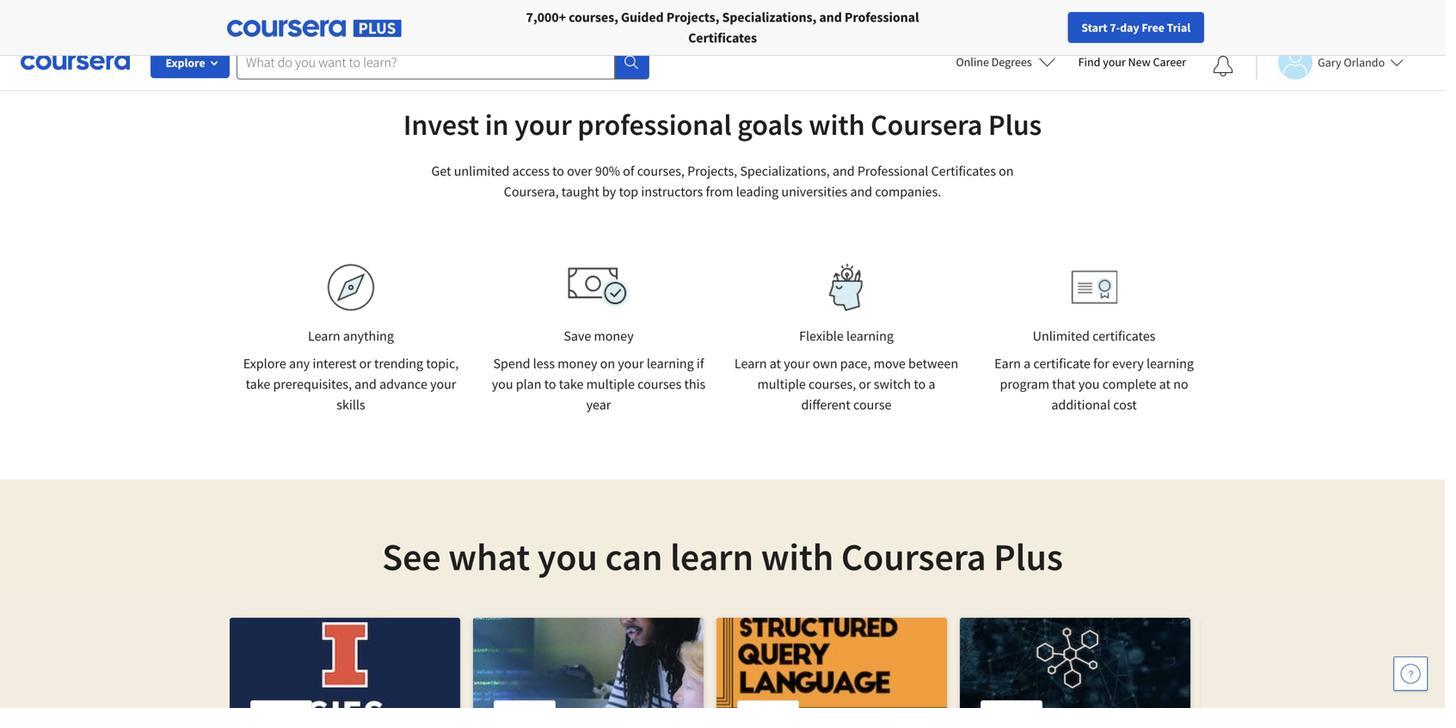 Task type: vqa. For each thing, say whether or not it's contained in the screenshot.


Task type: locate. For each thing, give the bounding box(es) containing it.
with
[[809, 106, 865, 143], [761, 533, 834, 581]]

coursera,
[[504, 183, 559, 200]]

learn anything image
[[327, 264, 375, 311]]

plan
[[516, 376, 542, 393]]

0 horizontal spatial for
[[255, 9, 273, 26]]

1 horizontal spatial you
[[538, 533, 598, 581]]

1 vertical spatial learn
[[735, 355, 767, 373]]

7-
[[1110, 20, 1120, 35]]

at left 'own'
[[770, 355, 781, 373]]

from
[[706, 183, 734, 200]]

less
[[533, 355, 555, 373]]

0 vertical spatial professional
[[845, 9, 919, 26]]

2 horizontal spatial learning
[[1147, 355, 1194, 373]]

1 vertical spatial money
[[558, 355, 598, 373]]

2 take from the left
[[559, 376, 584, 393]]

take
[[246, 376, 270, 393], [559, 376, 584, 393]]

trending
[[374, 355, 423, 373]]

interest
[[313, 355, 357, 373]]

certificates
[[688, 29, 757, 46], [931, 163, 996, 180]]

learning inside earn a certificate for every learning program that you complete at no additional cost
[[1147, 355, 1194, 373]]

degrees
[[992, 54, 1032, 70]]

explore down businesses link
[[166, 55, 205, 71]]

1 horizontal spatial at
[[1160, 376, 1171, 393]]

1 horizontal spatial certificates
[[931, 163, 996, 180]]

you left can
[[538, 533, 598, 581]]

or
[[359, 355, 372, 373], [859, 376, 871, 393]]

leading teams: developing as a leader. university of illinois at urbana-champaign. course element
[[230, 619, 460, 709]]

start
[[1082, 20, 1108, 35]]

businesses link
[[135, 0, 234, 34]]

certificates down university of michigan image
[[688, 29, 757, 46]]

0 vertical spatial at
[[770, 355, 781, 373]]

2 vertical spatial courses,
[[809, 376, 856, 393]]

to down between
[[914, 376, 926, 393]]

at left no
[[1160, 376, 1171, 393]]

courses, up instructors
[[637, 163, 685, 180]]

1 for from the left
[[255, 9, 273, 26]]

0 vertical spatial learn
[[308, 328, 340, 345]]

or up course
[[859, 376, 871, 393]]

over
[[567, 163, 593, 180]]

0 vertical spatial explore
[[166, 55, 205, 71]]

0 horizontal spatial courses,
[[569, 9, 618, 26]]

0 vertical spatial specializations,
[[722, 9, 817, 26]]

2 horizontal spatial courses,
[[809, 376, 856, 393]]

courses, inside 7,000+ courses, guided projects, specializations, and professional certificates
[[569, 9, 618, 26]]

0 horizontal spatial or
[[359, 355, 372, 373]]

your left 'own'
[[784, 355, 810, 373]]

for left the governments
[[371, 9, 390, 26]]

learn up the interest
[[308, 328, 340, 345]]

invest in your professional goals with coursera plus
[[403, 106, 1042, 143]]

plus
[[989, 106, 1042, 143], [994, 533, 1063, 581]]

at inside learn at your own pace, move between multiple courses, or switch to a different course
[[770, 355, 781, 373]]

explore left any
[[243, 355, 286, 373]]

learning up "pace,"
[[847, 328, 894, 345]]

courses, up different
[[809, 376, 856, 393]]

explore inside 'explore any interest or trending topic, take prerequisites, and advance your skills'
[[243, 355, 286, 373]]

you inside the spend less money on your learning if you plan to take multiple courses this year
[[492, 376, 513, 393]]

1 vertical spatial projects,
[[688, 163, 738, 180]]

take right plan
[[559, 376, 584, 393]]

for for governments
[[371, 9, 390, 26]]

learning
[[847, 328, 894, 345], [647, 355, 694, 373], [1147, 355, 1194, 373]]

with right goals
[[809, 106, 865, 143]]

projects, up from
[[688, 163, 738, 180]]

0 horizontal spatial you
[[492, 376, 513, 393]]

projects, inside get unlimited access to over 90% of courses, projects, specializations, and professional certificates on coursera, taught by top instructors from leading universities and companies.
[[688, 163, 738, 180]]

0 vertical spatial projects,
[[667, 9, 720, 26]]

0 vertical spatial money
[[594, 328, 634, 345]]

for left universities
[[255, 9, 273, 26]]

to right plan
[[544, 376, 556, 393]]

complete
[[1103, 376, 1157, 393]]

or inside 'explore any interest or trending topic, take prerequisites, and advance your skills'
[[359, 355, 372, 373]]

different
[[802, 397, 851, 414]]

multiple up different
[[758, 376, 806, 393]]

multiple up year
[[587, 376, 635, 393]]

0 vertical spatial certificates
[[688, 29, 757, 46]]

your inside 'explore any interest or trending topic, take prerequisites, and advance your skills'
[[430, 376, 456, 393]]

on inside get unlimited access to over 90% of courses, projects, specializations, and professional certificates on coursera, taught by top instructors from leading universities and companies.
[[999, 163, 1014, 180]]

projects,
[[667, 9, 720, 26], [688, 163, 738, 180]]

start 7-day free trial
[[1082, 20, 1191, 35]]

money
[[594, 328, 634, 345], [558, 355, 598, 373]]

courses
[[638, 376, 682, 393]]

plus for see what you can learn with coursera plus
[[994, 533, 1063, 581]]

1 horizontal spatial courses,
[[637, 163, 685, 180]]

for for universities
[[255, 9, 273, 26]]

unlimited
[[1033, 328, 1090, 345]]

0 horizontal spatial take
[[246, 376, 270, 393]]

earn a certificate for every learning program that you complete at no additional cost
[[995, 355, 1194, 414]]

learning up the courses
[[647, 355, 694, 373]]

additional
[[1052, 397, 1111, 414]]

take inside the spend less money on your learning if you plan to take multiple courses this year
[[559, 376, 584, 393]]

leading
[[736, 183, 779, 200]]

1 take from the left
[[246, 376, 270, 393]]

1 vertical spatial at
[[1160, 376, 1171, 393]]

1 horizontal spatial on
[[999, 163, 1014, 180]]

you up additional
[[1079, 376, 1100, 393]]

2 horizontal spatial you
[[1079, 376, 1100, 393]]

courses,
[[569, 9, 618, 26], [637, 163, 685, 180], [809, 376, 856, 393]]

taught
[[562, 183, 600, 200]]

learn for learn at your own pace, move between multiple courses, or switch to a different course
[[735, 355, 767, 373]]

a inside earn a certificate for every learning program that you complete at no additional cost
[[1024, 355, 1031, 373]]

a right earn
[[1024, 355, 1031, 373]]

certificates up companies.
[[931, 163, 996, 180]]

1 horizontal spatial learn
[[735, 355, 767, 373]]

1 vertical spatial explore
[[243, 355, 286, 373]]

0 vertical spatial or
[[359, 355, 372, 373]]

you down spend
[[492, 376, 513, 393]]

0 vertical spatial coursera
[[871, 106, 983, 143]]

money right save
[[594, 328, 634, 345]]

own
[[813, 355, 838, 373]]

for
[[1094, 355, 1110, 373]]

find
[[1079, 54, 1101, 70]]

top
[[619, 183, 639, 200]]

switch
[[874, 376, 911, 393]]

skills
[[337, 397, 365, 414]]

your right find at the right
[[1103, 54, 1126, 70]]

your down topic,
[[430, 376, 456, 393]]

professional inside get unlimited access to over 90% of courses, projects, specializations, and professional certificates on coursera, taught by top instructors from leading universities and companies.
[[858, 163, 929, 180]]

this
[[684, 376, 706, 393]]

1 horizontal spatial take
[[559, 376, 584, 393]]

invest
[[403, 106, 479, 143]]

1 vertical spatial plus
[[994, 533, 1063, 581]]

2 multiple from the left
[[758, 376, 806, 393]]

1 horizontal spatial a
[[1024, 355, 1031, 373]]

None search field
[[237, 45, 650, 80]]

online degrees button
[[942, 43, 1070, 81]]

money inside the spend less money on your learning if you plan to take multiple courses this year
[[558, 355, 598, 373]]

0 horizontal spatial a
[[929, 376, 936, 393]]

0 horizontal spatial multiple
[[587, 376, 635, 393]]

access
[[512, 163, 550, 180]]

0 vertical spatial with
[[809, 106, 865, 143]]

learn inside learn at your own pace, move between multiple courses, or switch to a different course
[[735, 355, 767, 373]]

your up the courses
[[618, 355, 644, 373]]

or down the "anything"
[[359, 355, 372, 373]]

python for everybody. university of michigan. specialization (5 courses) element
[[473, 619, 704, 709]]

save money
[[564, 328, 634, 345]]

0 vertical spatial courses,
[[569, 9, 618, 26]]

your
[[1103, 54, 1126, 70], [515, 106, 572, 143], [618, 355, 644, 373], [784, 355, 810, 373], [430, 376, 456, 393]]

learning inside the spend less money on your learning if you plan to take multiple courses this year
[[647, 355, 694, 373]]

for
[[255, 9, 273, 26], [371, 9, 390, 26]]

1 vertical spatial with
[[761, 533, 834, 581]]

learn
[[308, 328, 340, 345], [735, 355, 767, 373]]

1 horizontal spatial explore
[[243, 355, 286, 373]]

certificates inside 7,000+ courses, guided projects, specializations, and professional certificates
[[688, 29, 757, 46]]

1 vertical spatial courses,
[[637, 163, 685, 180]]

a down between
[[929, 376, 936, 393]]

1 vertical spatial professional
[[858, 163, 929, 180]]

multiple inside learn at your own pace, move between multiple courses, or switch to a different course
[[758, 376, 806, 393]]

1 horizontal spatial multiple
[[758, 376, 806, 393]]

0 horizontal spatial learning
[[647, 355, 694, 373]]

1 horizontal spatial or
[[859, 376, 871, 393]]

take left prerequisites,
[[246, 376, 270, 393]]

a
[[1024, 355, 1031, 373], [929, 376, 936, 393]]

businesses
[[161, 9, 227, 26]]

0 vertical spatial on
[[999, 163, 1014, 180]]

1 vertical spatial a
[[929, 376, 936, 393]]

every
[[1113, 355, 1144, 373]]

learning up no
[[1147, 355, 1194, 373]]

certificates
[[1093, 328, 1156, 345]]

learning for spend less money on your learning if you plan to take multiple courses this year
[[647, 355, 694, 373]]

0 vertical spatial a
[[1024, 355, 1031, 373]]

1 horizontal spatial for
[[371, 9, 390, 26]]

0 horizontal spatial at
[[770, 355, 781, 373]]

1 multiple from the left
[[587, 376, 635, 393]]

money down save
[[558, 355, 598, 373]]

you inside earn a certificate for every learning program that you complete at no additional cost
[[1079, 376, 1100, 393]]

specializations, inside 7,000+ courses, guided projects, specializations, and professional certificates
[[722, 9, 817, 26]]

to left over
[[553, 163, 564, 180]]

0 horizontal spatial on
[[600, 355, 615, 373]]

projects, right the guided
[[667, 9, 720, 26]]

0 horizontal spatial learn
[[308, 328, 340, 345]]

at
[[770, 355, 781, 373], [1160, 376, 1171, 393]]

1 vertical spatial specializations,
[[740, 163, 830, 180]]

courses, right 7,000+
[[569, 9, 618, 26]]

1 vertical spatial coursera
[[841, 533, 986, 581]]

1 horizontal spatial learning
[[847, 328, 894, 345]]

unlimited certificates
[[1033, 328, 1156, 345]]

explore
[[166, 55, 205, 71], [243, 355, 286, 373]]

guided
[[621, 9, 664, 26]]

explore inside dropdown button
[[166, 55, 205, 71]]

1 vertical spatial or
[[859, 376, 871, 393]]

0 vertical spatial plus
[[989, 106, 1042, 143]]

on
[[999, 163, 1014, 180], [600, 355, 615, 373]]

90%
[[595, 163, 620, 180]]

1 vertical spatial certificates
[[931, 163, 996, 180]]

unlimited
[[454, 163, 510, 180]]

learn right if
[[735, 355, 767, 373]]

and inside 'explore any interest or trending topic, take prerequisites, and advance your skills'
[[355, 376, 377, 393]]

0 horizontal spatial certificates
[[688, 29, 757, 46]]

certificate
[[1034, 355, 1091, 373]]

specializations,
[[722, 9, 817, 26], [740, 163, 830, 180]]

certificates inside get unlimited access to over 90% of courses, projects, specializations, and professional certificates on coursera, taught by top instructors from leading universities and companies.
[[931, 163, 996, 180]]

professional
[[845, 9, 919, 26], [858, 163, 929, 180]]

with right learn
[[761, 533, 834, 581]]

coursera
[[871, 106, 983, 143], [841, 533, 986, 581]]

2 for from the left
[[371, 9, 390, 26]]

multiple
[[587, 376, 635, 393], [758, 376, 806, 393]]

coursera image
[[21, 48, 130, 76]]

you
[[492, 376, 513, 393], [1079, 376, 1100, 393], [538, 533, 598, 581]]

1 vertical spatial on
[[600, 355, 615, 373]]

unlimited certificates image
[[1071, 271, 1117, 305]]

0 horizontal spatial explore
[[166, 55, 205, 71]]



Task type: describe. For each thing, give the bounding box(es) containing it.
find your new career
[[1079, 54, 1187, 70]]

gary orlando
[[1318, 55, 1385, 70]]

to inside learn at your own pace, move between multiple courses, or switch to a different course
[[914, 376, 926, 393]]

learning for earn a certificate for every learning program that you complete at no additional cost
[[1147, 355, 1194, 373]]

learn for learn anything
[[308, 328, 340, 345]]

between
[[909, 355, 959, 373]]

any
[[289, 355, 310, 373]]

see
[[382, 533, 441, 581]]

no
[[1174, 376, 1189, 393]]

courses, inside get unlimited access to over 90% of courses, projects, specializations, and professional certificates on coursera, taught by top instructors from leading universities and companies.
[[637, 163, 685, 180]]

earn
[[995, 355, 1021, 373]]

instructors
[[641, 183, 703, 200]]

online
[[956, 54, 989, 70]]

get unlimited access to over 90% of courses, projects, specializations, and professional certificates on coursera, taught by top instructors from leading universities and companies.
[[431, 163, 1014, 200]]

explore any interest or trending topic, take prerequisites, and advance your skills
[[243, 355, 459, 414]]

new
[[1129, 54, 1151, 70]]

day
[[1120, 20, 1140, 35]]

flexible
[[799, 328, 844, 345]]

multiple inside the spend less money on your learning if you plan to take multiple courses this year
[[587, 376, 635, 393]]

see what you can learn with coursera plus
[[382, 533, 1063, 581]]

flexible learning image
[[817, 264, 876, 311]]

What do you want to learn? text field
[[237, 45, 615, 80]]

projects, inside 7,000+ courses, guided projects, specializations, and professional certificates
[[667, 9, 720, 26]]

spend
[[493, 355, 530, 373]]

for universities
[[255, 9, 344, 26]]

your inside the spend less money on your learning if you plan to take multiple courses this year
[[618, 355, 644, 373]]

learn
[[670, 533, 754, 581]]

or inside learn at your own pace, move between multiple courses, or switch to a different course
[[859, 376, 871, 393]]

advance
[[380, 376, 428, 393]]

help center image
[[1401, 664, 1421, 685]]

that
[[1052, 376, 1076, 393]]

gary
[[1318, 55, 1342, 70]]

introduction to programming with python and java. university of pennsylvania. specialization (4 courses) element
[[960, 619, 1191, 709]]

coursera for see what you can learn with coursera plus
[[841, 533, 986, 581]]

7,000+ courses, guided projects, specializations, and professional certificates
[[526, 9, 919, 46]]

your inside learn at your own pace, move between multiple courses, or switch to a different course
[[784, 355, 810, 373]]

pace,
[[840, 355, 871, 373]]

on inside the spend less money on your learning if you plan to take multiple courses this year
[[600, 355, 615, 373]]

trial
[[1167, 20, 1191, 35]]

get
[[431, 163, 451, 180]]

with for goals
[[809, 106, 865, 143]]

universities
[[782, 183, 848, 200]]

to inside get unlimited access to over 90% of courses, projects, specializations, and professional certificates on coursera, taught by top instructors from leading universities and companies.
[[553, 163, 564, 180]]

banner navigation
[[14, 0, 484, 34]]

at inside earn a certificate for every learning program that you complete at no additional cost
[[1160, 376, 1171, 393]]

specializations, inside get unlimited access to over 90% of courses, projects, specializations, and professional certificates on coursera, taught by top instructors from leading universities and companies.
[[740, 163, 830, 180]]

university of michigan image
[[709, 0, 754, 12]]

7,000+
[[526, 9, 566, 26]]

to inside the spend less money on your learning if you plan to take multiple courses this year
[[544, 376, 556, 393]]

flexible learning
[[799, 328, 894, 345]]

what
[[449, 533, 530, 581]]

the structured query language (sql). university of colorado boulder. course element
[[717, 619, 947, 709]]

prerequisites,
[[273, 376, 352, 393]]

free
[[1142, 20, 1165, 35]]

explore for explore
[[166, 55, 205, 71]]

coursera for invest in your professional goals with coursera plus
[[871, 106, 983, 143]]

of
[[623, 163, 635, 180]]

explore for explore any interest or trending topic, take prerequisites, and advance your skills
[[243, 355, 286, 373]]

orlando
[[1344, 55, 1385, 70]]

plus for invest in your professional goals with coursera plus
[[989, 106, 1042, 143]]

by
[[602, 183, 616, 200]]

in
[[485, 106, 509, 143]]

professional
[[578, 106, 732, 143]]

take inside 'explore any interest or trending topic, take prerequisites, and advance your skills'
[[246, 376, 270, 393]]

explore button
[[151, 47, 230, 78]]

courses, inside learn at your own pace, move between multiple courses, or switch to a different course
[[809, 376, 856, 393]]

learn at your own pace, move between multiple courses, or switch to a different course
[[735, 355, 959, 414]]

if
[[697, 355, 704, 373]]

move
[[874, 355, 906, 373]]

can
[[605, 533, 663, 581]]

show notifications image
[[1213, 56, 1234, 77]]

companies.
[[875, 183, 942, 200]]

save
[[564, 328, 591, 345]]

program
[[1000, 376, 1050, 393]]

for governments
[[371, 9, 470, 26]]

with for learn
[[761, 533, 834, 581]]

goals
[[738, 106, 803, 143]]

a inside learn at your own pace, move between multiple courses, or switch to a different course
[[929, 376, 936, 393]]

professional inside 7,000+ courses, guided projects, specializations, and professional certificates
[[845, 9, 919, 26]]

spend less money on your learning if you plan to take multiple courses this year
[[492, 355, 706, 414]]

save money image
[[568, 268, 630, 308]]

cost
[[1114, 397, 1137, 414]]

start 7-day free trial button
[[1068, 12, 1205, 43]]

online degrees
[[956, 54, 1032, 70]]

anything
[[343, 328, 394, 345]]

learn anything
[[308, 328, 394, 345]]

career
[[1153, 54, 1187, 70]]

universities
[[276, 9, 344, 26]]

year
[[586, 397, 611, 414]]

governments
[[393, 9, 470, 26]]

your right in at top
[[515, 106, 572, 143]]

coursera plus image
[[227, 20, 402, 37]]

gary orlando button
[[1256, 45, 1404, 80]]

course
[[854, 397, 892, 414]]

and inside 7,000+ courses, guided projects, specializations, and professional certificates
[[819, 9, 842, 26]]

topic,
[[426, 355, 459, 373]]

find your new career link
[[1070, 52, 1195, 73]]



